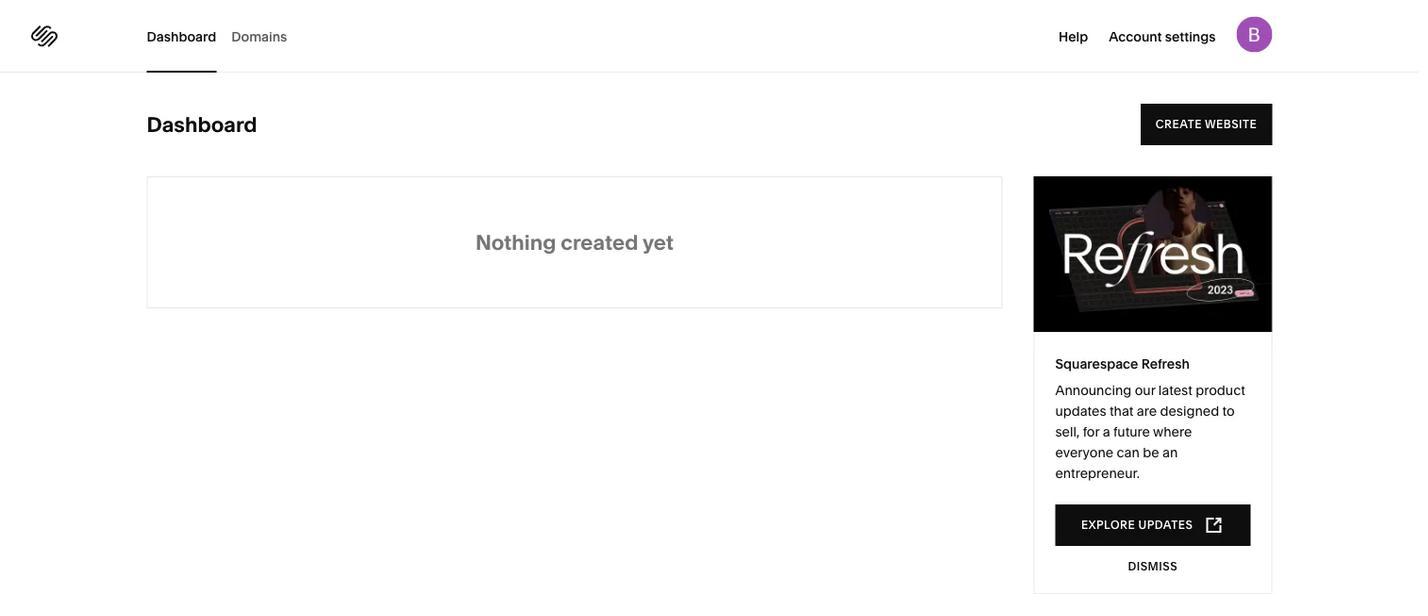 Task type: locate. For each thing, give the bounding box(es) containing it.
announcing our latest product updates that are designed to sell, for a future where everyone can be an entrepreneur.
[[1056, 383, 1246, 482]]

account
[[1109, 28, 1162, 44]]

yet
[[643, 230, 674, 255]]

can
[[1117, 445, 1140, 461]]

dashboard
[[147, 28, 216, 44], [147, 112, 257, 137]]

create website link
[[1141, 104, 1273, 145]]

are
[[1137, 403, 1157, 420]]

0 vertical spatial dashboard
[[147, 28, 216, 44]]

dashboard left domains
[[147, 28, 216, 44]]

explore
[[1082, 519, 1136, 532]]

an
[[1163, 445, 1178, 461]]

explore updates
[[1082, 519, 1194, 532]]

tab list
[[147, 0, 302, 73]]

nothing created yet
[[476, 230, 674, 255]]

settings
[[1165, 28, 1216, 44]]

1 dashboard from the top
[[147, 28, 216, 44]]

domains button
[[231, 0, 287, 73]]

explore updates link
[[1056, 505, 1251, 546]]

2 dashboard from the top
[[147, 112, 257, 137]]

help link
[[1059, 27, 1088, 45]]

product
[[1196, 383, 1246, 399]]

a
[[1103, 424, 1110, 440]]

1 vertical spatial dashboard
[[147, 112, 257, 137]]

create website
[[1156, 118, 1258, 131]]

dashboard down the dashboard button
[[147, 112, 257, 137]]

everyone
[[1056, 445, 1114, 461]]



Task type: vqa. For each thing, say whether or not it's contained in the screenshot.
product
yes



Task type: describe. For each thing, give the bounding box(es) containing it.
help
[[1059, 28, 1088, 44]]

dashboard button
[[147, 0, 216, 73]]

dashboard inside tab list
[[147, 28, 216, 44]]

nothing
[[476, 230, 556, 255]]

for
[[1083, 424, 1100, 440]]

announcing
[[1056, 383, 1132, 399]]

latest
[[1159, 383, 1193, 399]]

account settings link
[[1109, 27, 1216, 45]]

sell,
[[1056, 424, 1080, 440]]

updates
[[1139, 519, 1194, 532]]

refresh
[[1142, 356, 1190, 372]]

to
[[1223, 403, 1235, 420]]

dismiss button
[[1056, 546, 1251, 588]]

domains
[[231, 28, 287, 44]]

be
[[1143, 445, 1160, 461]]

tab list containing dashboard
[[147, 0, 302, 73]]

entrepreneur.
[[1056, 466, 1140, 482]]

create
[[1156, 118, 1202, 131]]

dismiss
[[1128, 560, 1178, 574]]

squarespace
[[1056, 356, 1139, 372]]

that
[[1110, 403, 1134, 420]]

designed
[[1160, 403, 1219, 420]]

created
[[561, 230, 639, 255]]

website
[[1205, 118, 1258, 131]]

future
[[1114, 424, 1150, 440]]

our
[[1135, 383, 1156, 399]]

account settings
[[1109, 28, 1216, 44]]

where
[[1153, 424, 1192, 440]]

squarespace refresh
[[1056, 356, 1190, 372]]

updates
[[1056, 403, 1107, 420]]



